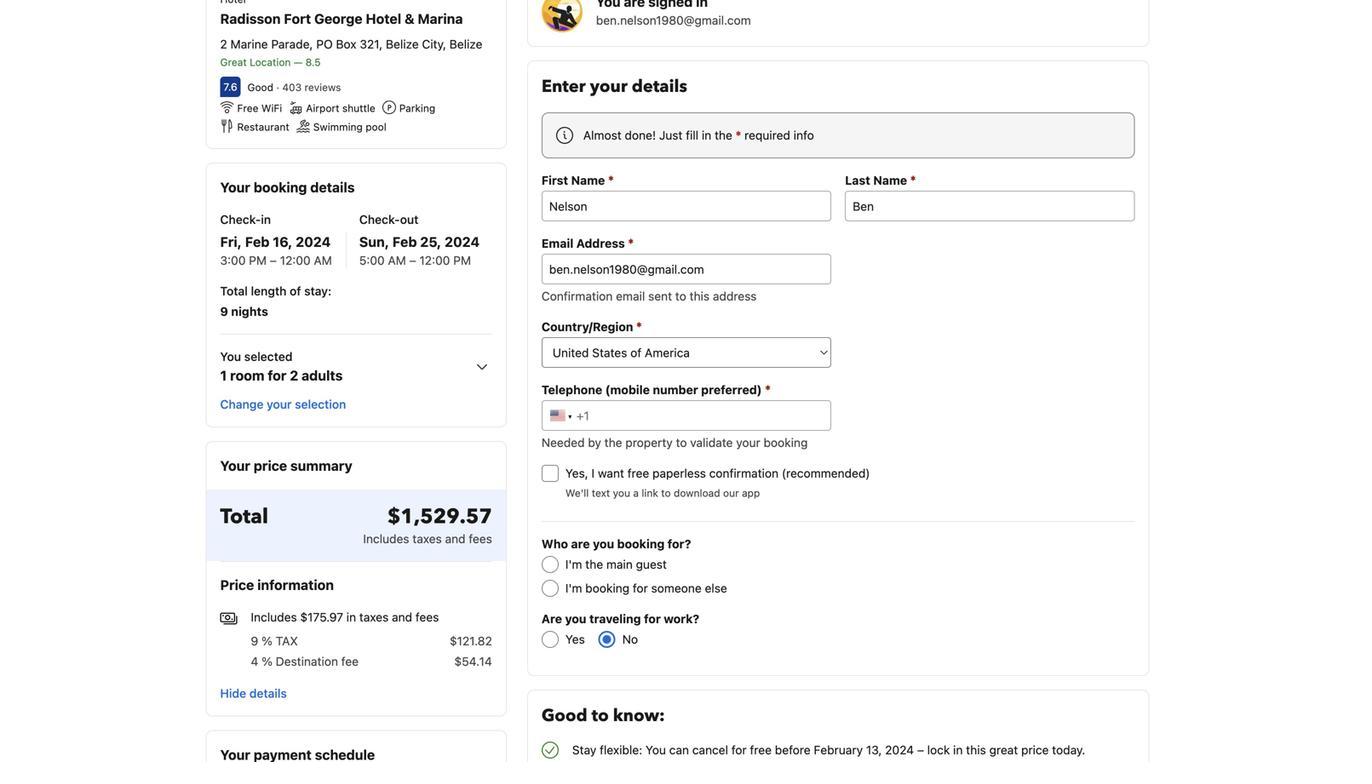 Task type: locate. For each thing, give the bounding box(es) containing it.
booking up check-in fri, feb 16, 2024 3:00 pm – 12:00 am
[[254, 179, 307, 195]]

good for good to know:
[[542, 704, 587, 728]]

2 name from the left
[[873, 173, 907, 187]]

0 vertical spatial details
[[632, 75, 687, 98]]

4 % destination fee
[[251, 655, 359, 669]]

the right by
[[604, 436, 622, 450]]

2 marine parade, po box 321, belize city, belize button
[[220, 36, 482, 53]]

None text field
[[542, 191, 831, 221]]

free
[[237, 102, 258, 114]]

good up stay
[[542, 704, 587, 728]]

for
[[268, 368, 287, 384], [633, 581, 648, 595], [644, 612, 661, 626], [731, 743, 747, 757]]

5:00 am
[[359, 253, 406, 267]]

2 left the adults
[[290, 368, 298, 384]]

1 horizontal spatial fees
[[469, 532, 492, 546]]

telephone (mobile number preferred) *
[[542, 382, 771, 397]]

feb inside check-in fri, feb 16, 2024 3:00 pm – 12:00 am
[[245, 234, 269, 250]]

2 feb from the left
[[392, 234, 417, 250]]

2024 inside check-out sun, feb 25, 2024 5:00 am – 12:00 pm
[[445, 234, 480, 250]]

you left can
[[646, 743, 666, 757]]

free up a
[[627, 466, 649, 480]]

2 horizontal spatial the
[[715, 128, 732, 142]]

0 vertical spatial good
[[247, 81, 273, 93]]

done!
[[625, 128, 656, 142]]

1 your from the top
[[220, 179, 250, 195]]

1 horizontal spatial this
[[966, 743, 986, 757]]

—
[[294, 56, 303, 68]]

2024 inside check-in fri, feb 16, 2024 3:00 pm – 12:00 am
[[296, 234, 331, 250]]

booking down i'm the main guest
[[585, 581, 630, 595]]

1 horizontal spatial taxes
[[413, 532, 442, 546]]

good left the ·
[[247, 81, 273, 93]]

2 vertical spatial your
[[736, 436, 760, 450]]

parking
[[399, 102, 435, 114]]

0 vertical spatial 2
[[220, 37, 227, 51]]

1 vertical spatial the
[[604, 436, 622, 450]]

0 vertical spatial 9
[[220, 304, 228, 319]]

you right are
[[593, 537, 614, 551]]

booking
[[254, 179, 307, 195], [764, 436, 808, 450], [617, 537, 665, 551], [585, 581, 630, 595]]

your right change
[[267, 397, 292, 411]]

1 vertical spatial and
[[392, 610, 412, 624]]

1 feb from the left
[[245, 234, 269, 250]]

0 vertical spatial total
[[220, 284, 248, 298]]

0 horizontal spatial check-
[[220, 213, 261, 227]]

your up fri,
[[220, 179, 250, 195]]

0 horizontal spatial 2024
[[296, 234, 331, 250]]

0 horizontal spatial belize
[[386, 37, 419, 51]]

details down swimming
[[310, 179, 355, 195]]

change
[[220, 397, 264, 411]]

0 vertical spatial taxes
[[413, 532, 442, 546]]

taxes right $175.97
[[359, 610, 389, 624]]

you inside yes, i want free paperless confirmation (recommended) we'll text you a link to download our app
[[613, 487, 630, 499]]

0 horizontal spatial details
[[249, 686, 287, 700]]

1 horizontal spatial 2
[[290, 368, 298, 384]]

12:00 pm
[[419, 253, 471, 267]]

0 horizontal spatial name
[[571, 173, 605, 187]]

your
[[590, 75, 628, 98], [267, 397, 292, 411], [736, 436, 760, 450]]

check-in fri, feb 16, 2024 3:00 pm – 12:00 am
[[220, 213, 332, 267]]

2 vertical spatial you
[[565, 612, 586, 626]]

1 vertical spatial fees
[[416, 610, 439, 624]]

2 marine parade, po box 321, belize city, belize great location — 8.5
[[220, 37, 482, 68]]

1 check- from the left
[[220, 213, 261, 227]]

total length of stay: 9 nights
[[220, 284, 332, 319]]

belize right city,
[[449, 37, 482, 51]]

destination
[[276, 655, 338, 669]]

price
[[254, 458, 287, 474], [1021, 743, 1049, 757]]

0 horizontal spatial 9
[[220, 304, 228, 319]]

1 vertical spatial you
[[646, 743, 666, 757]]

0 vertical spatial your
[[590, 75, 628, 98]]

george
[[314, 11, 362, 27]]

nights
[[231, 304, 268, 319]]

1 horizontal spatial belize
[[449, 37, 482, 51]]

for down selected
[[268, 368, 287, 384]]

last name *
[[845, 172, 916, 187]]

guest
[[636, 557, 667, 572]]

0 horizontal spatial free
[[627, 466, 649, 480]]

2024 for fri, feb 16, 2024
[[296, 234, 331, 250]]

you up the 1
[[220, 350, 241, 364]]

– inside check-out sun, feb 25, 2024 5:00 am – 12:00 pm
[[409, 253, 416, 267]]

includes down $1,529.57
[[363, 532, 409, 546]]

includes
[[363, 532, 409, 546], [251, 610, 297, 624]]

1 horizontal spatial includes
[[363, 532, 409, 546]]

you up yes in the bottom of the page
[[565, 612, 586, 626]]

2 up great
[[220, 37, 227, 51]]

your for enter
[[590, 75, 628, 98]]

1 horizontal spatial good
[[542, 704, 587, 728]]

first
[[542, 173, 568, 187]]

you left a
[[613, 487, 630, 499]]

hotel
[[366, 11, 401, 27]]

for inside you selected 1 room for  2 adults
[[268, 368, 287, 384]]

total up nights
[[220, 284, 248, 298]]

belize
[[386, 37, 419, 51], [449, 37, 482, 51]]

name right first
[[571, 173, 605, 187]]

check- up fri,
[[220, 213, 261, 227]]

who are you booking for? element
[[542, 536, 1135, 597]]

good
[[247, 81, 273, 93], [542, 704, 587, 728]]

1 horizontal spatial the
[[604, 436, 622, 450]]

9 left nights
[[220, 304, 228, 319]]

2 vertical spatial the
[[585, 557, 603, 572]]

$175.97
[[300, 610, 343, 624]]

feb inside check-out sun, feb 25, 2024 5:00 am – 12:00 pm
[[392, 234, 417, 250]]

fees down the includes taxes and fees
[[416, 610, 439, 624]]

i'm for i'm booking for someone else
[[565, 581, 582, 595]]

the right fill
[[715, 128, 732, 142]]

your
[[220, 179, 250, 195], [220, 458, 250, 474]]

9
[[220, 304, 228, 319], [251, 634, 258, 648]]

1 total from the top
[[220, 284, 248, 298]]

work?
[[664, 612, 699, 626]]

– down "16,"
[[270, 253, 277, 267]]

fees down $1,529.57
[[469, 532, 492, 546]]

your inside change your selection link
[[267, 397, 292, 411]]

fort
[[284, 11, 311, 27]]

1 vertical spatial you
[[593, 537, 614, 551]]

in down your booking details
[[261, 213, 271, 227]]

1 vertical spatial 2
[[290, 368, 298, 384]]

last
[[845, 173, 870, 187]]

1 vertical spatial %
[[262, 655, 273, 669]]

1 horizontal spatial –
[[409, 253, 416, 267]]

taxes down $1,529.57
[[413, 532, 442, 546]]

* right last
[[910, 172, 916, 187]]

1 horizontal spatial you
[[646, 743, 666, 757]]

1 horizontal spatial 9
[[251, 634, 258, 648]]

details up just
[[632, 75, 687, 98]]

2 your from the top
[[220, 458, 250, 474]]

0 horizontal spatial fees
[[416, 610, 439, 624]]

* down almost
[[608, 172, 614, 187]]

check-
[[220, 213, 261, 227], [359, 213, 400, 227]]

you inside you selected 1 room for  2 adults
[[220, 350, 241, 364]]

1 vertical spatial taxes
[[359, 610, 389, 624]]

1 horizontal spatial details
[[310, 179, 355, 195]]

* left required
[[736, 128, 741, 142]]

feb for 25,
[[392, 234, 417, 250]]

2 check- from the left
[[359, 213, 400, 227]]

adults
[[302, 368, 343, 384]]

feb down out
[[392, 234, 417, 250]]

price left summary
[[254, 458, 287, 474]]

16,
[[273, 234, 292, 250]]

1 horizontal spatial 2024
[[445, 234, 480, 250]]

includes for includes $175.97 in taxes and fees
[[251, 610, 297, 624]]

0 vertical spatial your
[[220, 179, 250, 195]]

your for change
[[267, 397, 292, 411]]

0 horizontal spatial –
[[270, 253, 277, 267]]

in
[[702, 128, 711, 142], [261, 213, 271, 227], [346, 610, 356, 624], [953, 743, 963, 757]]

1 horizontal spatial price
[[1021, 743, 1049, 757]]

and right $175.97
[[392, 610, 412, 624]]

% right 4
[[262, 655, 273, 669]]

who
[[542, 537, 568, 551]]

0 horizontal spatial price
[[254, 458, 287, 474]]

just
[[659, 128, 683, 142]]

details down 4
[[249, 686, 287, 700]]

1 vertical spatial i'm
[[565, 581, 582, 595]]

0 horizontal spatial you
[[220, 350, 241, 364]]

name right last
[[873, 173, 907, 187]]

po
[[316, 37, 333, 51]]

* right preferred)
[[765, 382, 771, 397]]

this
[[690, 289, 710, 303], [966, 743, 986, 757]]

0 horizontal spatial 2
[[220, 37, 227, 51]]

includes up 9 % tax
[[251, 610, 297, 624]]

you
[[220, 350, 241, 364], [646, 743, 666, 757]]

* right address
[[628, 235, 634, 250]]

total for total
[[220, 503, 268, 531]]

your up 'confirmation'
[[736, 436, 760, 450]]

1 i'm from the top
[[565, 557, 582, 572]]

traveling
[[589, 612, 641, 626]]

– right 5:00 am
[[409, 253, 416, 267]]

summary
[[290, 458, 352, 474]]

almost
[[583, 128, 621, 142]]

your down change
[[220, 458, 250, 474]]

1 horizontal spatial free
[[750, 743, 772, 757]]

airport
[[306, 102, 339, 114]]

location
[[250, 56, 291, 68]]

1 vertical spatial this
[[966, 743, 986, 757]]

this left great
[[966, 743, 986, 757]]

– left the 'lock' on the right
[[917, 743, 924, 757]]

2 % from the top
[[262, 655, 273, 669]]

for down guest
[[633, 581, 648, 595]]

details inside button
[[249, 686, 287, 700]]

0 vertical spatial this
[[690, 289, 710, 303]]

pool
[[366, 121, 386, 133]]

0 horizontal spatial your
[[267, 397, 292, 411]]

i'm the main guest
[[565, 557, 667, 572]]

free left before at the right bottom of the page
[[750, 743, 772, 757]]

includes for includes taxes and fees
[[363, 532, 409, 546]]

0 vertical spatial you
[[220, 350, 241, 364]]

enter your details
[[542, 75, 687, 98]]

2 total from the top
[[220, 503, 268, 531]]

0 horizontal spatial taxes
[[359, 610, 389, 624]]

scored 7.6 element
[[220, 77, 241, 97]]

booking up (recommended)
[[764, 436, 808, 450]]

total for total length of stay: 9 nights
[[220, 284, 248, 298]]

1 name from the left
[[571, 173, 605, 187]]

and down $1,529.57
[[445, 532, 466, 546]]

1 vertical spatial good
[[542, 704, 587, 728]]

the down are
[[585, 557, 603, 572]]

0 vertical spatial i'm
[[565, 557, 582, 572]]

12:00 am
[[280, 253, 332, 267]]

your for your booking details
[[220, 179, 250, 195]]

are
[[571, 537, 590, 551]]

fill
[[686, 128, 699, 142]]

before
[[775, 743, 811, 757]]

1 vertical spatial includes
[[251, 610, 297, 624]]

9 up 4
[[251, 634, 258, 648]]

details
[[632, 75, 687, 98], [310, 179, 355, 195], [249, 686, 287, 700]]

belize down &
[[386, 37, 419, 51]]

flexible:
[[600, 743, 642, 757]]

1 horizontal spatial your
[[590, 75, 628, 98]]

(mobile
[[605, 383, 650, 397]]

wifi
[[261, 102, 282, 114]]

– inside check-in fri, feb 16, 2024 3:00 pm – 12:00 am
[[270, 253, 277, 267]]

free
[[627, 466, 649, 480], [750, 743, 772, 757]]

0 vertical spatial %
[[262, 634, 272, 648]]

email
[[616, 289, 645, 303]]

25,
[[420, 234, 441, 250]]

airport shuttle
[[306, 102, 375, 114]]

2024 up 12:00 pm
[[445, 234, 480, 250]]

to right 'link'
[[661, 487, 671, 499]]

2024 up 12:00 am
[[296, 234, 331, 250]]

name inside the last name *
[[873, 173, 907, 187]]

price right great
[[1021, 743, 1049, 757]]

1 horizontal spatial name
[[873, 173, 907, 187]]

this down "double-check for typos" text box
[[690, 289, 710, 303]]

0 horizontal spatial the
[[585, 557, 603, 572]]

2024 right the '13,'
[[885, 743, 914, 757]]

403
[[282, 81, 302, 93]]

for left work?
[[644, 612, 661, 626]]

0 vertical spatial includes
[[363, 532, 409, 546]]

parade,
[[271, 37, 313, 51]]

2 inside 2 marine parade, po box 321, belize city, belize great location — 8.5
[[220, 37, 227, 51]]

1 vertical spatial total
[[220, 503, 268, 531]]

name inside first name *
[[571, 173, 605, 187]]

2024
[[296, 234, 331, 250], [445, 234, 480, 250], [885, 743, 914, 757]]

check- inside check-in fri, feb 16, 2024 3:00 pm – 12:00 am
[[220, 213, 261, 227]]

1 vertical spatial details
[[310, 179, 355, 195]]

0 vertical spatial you
[[613, 487, 630, 499]]

0 horizontal spatial this
[[690, 289, 710, 303]]

box
[[336, 37, 356, 51]]

someone
[[651, 581, 702, 595]]

2 vertical spatial details
[[249, 686, 287, 700]]

2 i'm from the top
[[565, 581, 582, 595]]

2 horizontal spatial 2024
[[885, 743, 914, 757]]

feb up 3:00 pm
[[245, 234, 269, 250]]

0 vertical spatial free
[[627, 466, 649, 480]]

0 horizontal spatial includes
[[251, 610, 297, 624]]

i'm
[[565, 557, 582, 572], [565, 581, 582, 595]]

info
[[794, 128, 814, 142]]

total inside total length of stay: 9 nights
[[220, 284, 248, 298]]

1 horizontal spatial and
[[445, 532, 466, 546]]

your right enter
[[590, 75, 628, 98]]

feb for 16,
[[245, 234, 269, 250]]

2 horizontal spatial –
[[917, 743, 924, 757]]

1 vertical spatial free
[[750, 743, 772, 757]]

restaurant
[[237, 121, 289, 133]]

fees
[[469, 532, 492, 546], [416, 610, 439, 624]]

0 horizontal spatial good
[[247, 81, 273, 93]]

reviews
[[304, 81, 341, 93]]

1 % from the top
[[262, 634, 272, 648]]

1 vertical spatial your
[[267, 397, 292, 411]]

None text field
[[845, 191, 1135, 221]]

1 horizontal spatial check-
[[359, 213, 400, 227]]

total down your price summary
[[220, 503, 268, 531]]

1 horizontal spatial feb
[[392, 234, 417, 250]]

2 horizontal spatial details
[[632, 75, 687, 98]]

to inside yes, i want free paperless confirmation (recommended) we'll text you a link to download our app
[[661, 487, 671, 499]]

% left tax
[[262, 634, 272, 648]]

in right fill
[[702, 128, 711, 142]]

2
[[220, 37, 227, 51], [290, 368, 298, 384]]

number
[[653, 383, 698, 397]]

+1 text field
[[542, 400, 831, 431]]

check- up sun, in the left top of the page
[[359, 213, 400, 227]]

confirmation
[[542, 289, 613, 303]]

2024 for sun, feb 25, 2024
[[445, 234, 480, 250]]

check- inside check-out sun, feb 25, 2024 5:00 am – 12:00 pm
[[359, 213, 400, 227]]

check- for fri,
[[220, 213, 261, 227]]

marina
[[418, 11, 463, 27]]

1 vertical spatial your
[[220, 458, 250, 474]]

0 horizontal spatial feb
[[245, 234, 269, 250]]



Task type: vqa. For each thing, say whether or not it's contained in the screenshot.
Policy
no



Task type: describe. For each thing, give the bounding box(es) containing it.
confirmation email sent to this address
[[542, 289, 757, 303]]

first name *
[[542, 172, 614, 187]]

main
[[606, 557, 633, 572]]

hide details button
[[213, 678, 294, 709]]

includes $175.97 in taxes and fees
[[251, 610, 439, 624]]

paperless
[[652, 466, 706, 480]]

2 belize from the left
[[449, 37, 482, 51]]

2 inside you selected 1 room for  2 adults
[[290, 368, 298, 384]]

tax
[[276, 634, 298, 648]]

of
[[290, 284, 301, 298]]

0 horizontal spatial and
[[392, 610, 412, 624]]

information
[[257, 577, 334, 593]]

validate
[[690, 436, 733, 450]]

in inside check-in fri, feb 16, 2024 3:00 pm – 12:00 am
[[261, 213, 271, 227]]

good · 403 reviews
[[247, 81, 341, 93]]

marine
[[230, 37, 268, 51]]

are you traveling for work? element
[[528, 611, 1135, 648]]

great
[[989, 743, 1018, 757]]

want
[[598, 466, 624, 480]]

swimming
[[313, 121, 363, 133]]

7.6
[[223, 81, 237, 93]]

2 horizontal spatial your
[[736, 436, 760, 450]]

– for 25,
[[409, 253, 416, 267]]

stay flexible: you can cancel for free before february 13, 2024 – lock in this great price today.
[[572, 743, 1085, 757]]

by
[[588, 436, 601, 450]]

download
[[674, 487, 720, 499]]

0 vertical spatial price
[[254, 458, 287, 474]]

are you traveling for work?
[[542, 612, 699, 626]]

8.5
[[305, 56, 321, 68]]

selection
[[295, 397, 346, 411]]

9 % tax
[[251, 634, 298, 648]]

1 vertical spatial 9
[[251, 634, 258, 648]]

in right the 'lock' on the right
[[953, 743, 963, 757]]

details for your booking details
[[310, 179, 355, 195]]

ben.nelson1980@gmail.com
[[596, 13, 751, 27]]

Double-check for typos text field
[[542, 254, 831, 284]]

radisson fort george hotel & marina
[[220, 11, 463, 27]]

% for 9
[[262, 634, 272, 648]]

the inside who are you booking for? element
[[585, 557, 603, 572]]

321,
[[360, 37, 383, 51]]

to up stay
[[592, 704, 609, 728]]

else
[[705, 581, 727, 595]]

address
[[713, 289, 757, 303]]

i'm for i'm the main guest
[[565, 557, 582, 572]]

stay:
[[304, 284, 332, 298]]

13,
[[866, 743, 882, 757]]

1 belize from the left
[[386, 37, 419, 51]]

confirmation
[[709, 466, 779, 480]]

we'll
[[565, 487, 589, 499]]

$121.82
[[450, 634, 492, 648]]

city,
[[422, 37, 446, 51]]

good to know:
[[542, 704, 665, 728]]

·
[[276, 81, 279, 93]]

$54.14
[[454, 655, 492, 669]]

required
[[745, 128, 790, 142]]

* down email
[[636, 319, 642, 334]]

email address *
[[542, 235, 634, 250]]

9 inside total length of stay: 9 nights
[[220, 304, 228, 319]]

radisson
[[220, 11, 281, 27]]

change your selection link
[[213, 389, 353, 420]]

% for 4
[[262, 655, 273, 669]]

free wifi
[[237, 102, 282, 114]]

sent
[[648, 289, 672, 303]]

your price summary
[[220, 458, 352, 474]]

good for good · 403 reviews
[[247, 81, 273, 93]]

app
[[742, 487, 760, 499]]

0 vertical spatial and
[[445, 532, 466, 546]]

know:
[[613, 704, 665, 728]]

check-out sun, feb 25, 2024 5:00 am – 12:00 pm
[[359, 213, 480, 267]]

4
[[251, 655, 258, 669]]

1
[[220, 368, 227, 384]]

– for 16,
[[270, 253, 277, 267]]

enter
[[542, 75, 586, 98]]

no
[[622, 632, 638, 646]]

details for enter your details
[[632, 75, 687, 98]]

hide
[[220, 686, 246, 700]]

our
[[723, 487, 739, 499]]

i'm booking for someone else
[[565, 581, 727, 595]]

fri,
[[220, 234, 242, 250]]

fee
[[341, 655, 359, 669]]

0 vertical spatial fees
[[469, 532, 492, 546]]

1 vertical spatial price
[[1021, 743, 1049, 757]]

hide details
[[220, 686, 287, 700]]

february
[[814, 743, 863, 757]]

(recommended)
[[782, 466, 870, 480]]

country/region
[[542, 320, 633, 334]]

free inside yes, i want free paperless confirmation (recommended) we'll text you a link to download our app
[[627, 466, 649, 480]]

in right $175.97
[[346, 610, 356, 624]]

address
[[576, 236, 625, 250]]

booking up guest
[[617, 537, 665, 551]]

price
[[220, 577, 254, 593]]

check- for sun,
[[359, 213, 400, 227]]

needed by the property to validate your booking
[[542, 436, 808, 450]]

your for your price summary
[[220, 458, 250, 474]]

who are you booking for?
[[542, 537, 691, 551]]

lock
[[927, 743, 950, 757]]

i
[[592, 466, 595, 480]]

yes
[[565, 632, 585, 646]]

for?
[[668, 537, 691, 551]]

room
[[230, 368, 264, 384]]

to down +1 text box
[[676, 436, 687, 450]]

selected
[[244, 350, 293, 364]]

rated good element
[[247, 81, 273, 93]]

out
[[400, 213, 418, 227]]

to right sent
[[675, 289, 686, 303]]

swimming pool
[[313, 121, 386, 133]]

name for first name *
[[571, 173, 605, 187]]

name for last name *
[[873, 173, 907, 187]]

needed
[[542, 436, 585, 450]]

almost done! just fill in the * required info
[[583, 128, 814, 142]]

a
[[633, 487, 639, 499]]

0 vertical spatial the
[[715, 128, 732, 142]]

email
[[542, 236, 573, 250]]

for right cancel
[[731, 743, 747, 757]]



